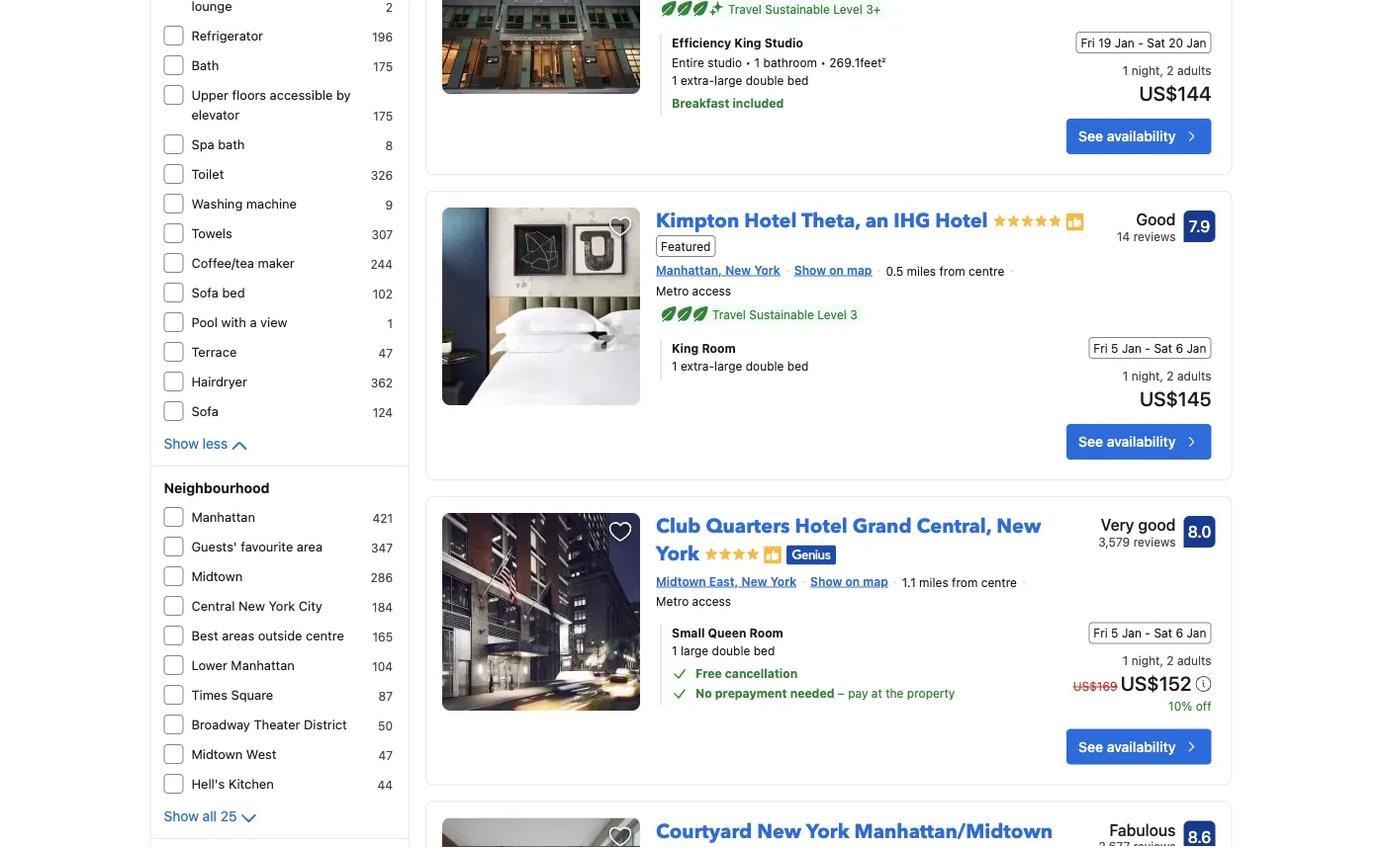 Task type: locate. For each thing, give the bounding box(es) containing it.
1 vertical spatial see availability
[[1079, 434, 1176, 450]]

see down us$169
[[1079, 739, 1103, 755]]

2 up the us$145
[[1167, 369, 1174, 383]]

2 inside 1 night , 2 adults us$145
[[1167, 369, 1174, 383]]

10% off
[[1169, 700, 1212, 714]]

hotel left 'grand'
[[795, 513, 848, 541]]

0 vertical spatial west
[[246, 748, 276, 762]]

night up the us$145
[[1132, 369, 1160, 383]]

reviews
[[1134, 229, 1176, 243], [1134, 535, 1176, 549]]

east,
[[709, 575, 738, 589]]

196
[[372, 30, 393, 44]]

metro up the "small" at bottom
[[656, 595, 689, 609]]

this property is part of our preferred partner programme. it is committed to providing commendable service and good value. it will pay us a higher commission if you make a booking. image
[[763, 546, 782, 565]]

1 5 from the top
[[1111, 341, 1119, 355]]

bed down king room 'link'
[[787, 359, 809, 373]]

map left 1.1
[[863, 575, 888, 589]]

midtown down "broadway"
[[191, 748, 243, 762]]

1 vertical spatial room
[[750, 627, 783, 641]]

bath
[[191, 58, 219, 73]]

347
[[371, 541, 393, 555]]

show less button
[[164, 434, 251, 458]]

sofa for sofa
[[191, 404, 219, 419]]

very
[[1101, 516, 1134, 535]]

2 vertical spatial adults
[[1177, 654, 1212, 668]]

2 vertical spatial see availability link
[[1067, 730, 1212, 765]]

5 for club quarters hotel grand central, new york
[[1111, 627, 1119, 641]]

night inside 1 night , 2 adults us$145
[[1132, 369, 1160, 383]]

175 down 196 on the left top
[[373, 59, 393, 73]]

see down 19
[[1079, 128, 1103, 144]]

extra- down 'manhattan,'
[[681, 359, 714, 373]]

see availability link down 'us$144'
[[1067, 119, 1212, 154]]

1 vertical spatial 6
[[1176, 627, 1183, 641]]

0 vertical spatial 6
[[1176, 341, 1183, 355]]

1 access from the top
[[692, 284, 731, 298]]

1 vertical spatial sofa
[[191, 404, 219, 419]]

from for central,
[[952, 576, 978, 590]]

level left 3
[[818, 308, 847, 321]]

new up areas
[[238, 599, 265, 614]]

see availability for club quarters hotel grand central, new york
[[1079, 739, 1176, 755]]

1 vertical spatial on
[[845, 575, 860, 589]]

2 fri 5 jan - sat 6 jan from the top
[[1094, 627, 1207, 641]]

421
[[373, 512, 393, 525]]

0 vertical spatial king
[[735, 35, 761, 49]]

midtown down guests'
[[191, 569, 243, 584]]

hairdryer
[[191, 374, 247, 389]]

coffee/tea maker
[[191, 256, 295, 271]]

show down kimpton hotel theta, an ihg hotel
[[794, 263, 826, 277]]

see availability down 10%
[[1079, 739, 1176, 755]]

0 vertical spatial reviews
[[1134, 229, 1176, 243]]

upper floors accessible by elevator
[[191, 88, 351, 122]]

0 vertical spatial sofa
[[191, 285, 219, 300]]

centre down city
[[306, 629, 344, 644]]

centre down central,
[[981, 576, 1017, 590]]

club quarters hotel grand central, new york link
[[656, 505, 1041, 568]]

1 vertical spatial access
[[692, 595, 731, 609]]

jan
[[1115, 35, 1135, 49], [1187, 35, 1207, 49], [1122, 341, 1142, 355], [1187, 341, 1207, 355], [1122, 627, 1142, 641], [1187, 627, 1207, 641]]

2 47 from the top
[[378, 749, 393, 763]]

new right 'manhattan,'
[[725, 263, 751, 277]]

double inside king room 1 extra-large double bed
[[746, 359, 784, 373]]

new right courtyard
[[757, 819, 802, 846]]

1 vertical spatial 175
[[373, 109, 393, 123]]

see availability down the us$145
[[1079, 434, 1176, 450]]

bed up the cancellation
[[754, 645, 775, 658]]

fri 5 jan - sat 6 jan for kimpton hotel theta, an ihg hotel
[[1094, 341, 1207, 355]]

manhattan, new york
[[656, 263, 780, 277]]

47 for terrace
[[378, 346, 393, 360]]

miles inside 1.1 miles from centre metro access
[[919, 576, 949, 590]]

midtown east, new york
[[656, 575, 797, 589]]

0 vertical spatial see
[[1079, 128, 1103, 144]]

see availability link
[[1067, 119, 1212, 154], [1067, 424, 1212, 460], [1067, 730, 1212, 765]]

3 see availability link from the top
[[1067, 730, 1212, 765]]

terrace
[[191, 345, 237, 360]]

sat left 20
[[1147, 35, 1165, 49]]

, up the us$145
[[1160, 369, 1164, 383]]

1 extra- from the top
[[681, 73, 714, 87]]

midtown left east,
[[656, 575, 706, 589]]

metro down 'manhattan,'
[[656, 284, 689, 298]]

travel for travel sustainable level 3+
[[728, 2, 762, 16]]

extra- inside king room 1 extra-large double bed
[[681, 359, 714, 373]]

2 vertical spatial fri
[[1094, 627, 1108, 641]]

miles for central,
[[919, 576, 949, 590]]

6 up 1 night , 2 adults us$145
[[1176, 341, 1183, 355]]

manhattan down best areas outside centre
[[231, 658, 295, 673]]

adults up 'us$144'
[[1177, 63, 1212, 77]]

2 • from the left
[[821, 55, 826, 69]]

west down courtyard
[[656, 846, 704, 848]]

new for manhattan, new york
[[725, 263, 751, 277]]

• right studio
[[746, 55, 751, 69]]

0 vertical spatial 5
[[1111, 341, 1119, 355]]

pool
[[191, 315, 218, 330]]

double down small queen room
[[712, 645, 750, 658]]

- for new
[[1145, 627, 1151, 641]]

2 sofa from the top
[[191, 404, 219, 419]]

see availability link down the us$145
[[1067, 424, 1212, 460]]

3 , from the top
[[1160, 654, 1164, 668]]

2 access from the top
[[692, 595, 731, 609]]

large inside king room 1 extra-large double bed
[[714, 359, 742, 373]]

travel up efficiency
[[728, 2, 762, 16]]

0 vertical spatial map
[[847, 263, 872, 277]]

double down travel sustainable level 3
[[746, 359, 784, 373]]

centre for new
[[981, 576, 1017, 590]]

extra-
[[681, 73, 714, 87], [681, 359, 714, 373]]

1 vertical spatial fri
[[1094, 341, 1108, 355]]

6
[[1176, 341, 1183, 355], [1176, 627, 1183, 641]]

sat
[[1147, 35, 1165, 49], [1154, 341, 1172, 355], [1154, 627, 1172, 641]]

47
[[378, 346, 393, 360], [378, 749, 393, 763]]

show less
[[164, 436, 228, 452]]

1 vertical spatial -
[[1145, 341, 1151, 355]]

reviews inside very good 3,579 reviews
[[1134, 535, 1176, 549]]

central,
[[917, 513, 992, 541]]

1 reviews from the top
[[1134, 229, 1176, 243]]

0 vertical spatial from
[[939, 265, 965, 278]]

1 vertical spatial centre
[[981, 576, 1017, 590]]

large down travel sustainable level 3
[[714, 359, 742, 373]]

fri 5 jan - sat 6 jan up 1 night , 2 adults us$145
[[1094, 341, 1207, 355]]

see availability link down 10%
[[1067, 730, 1212, 765]]

show left less
[[164, 436, 199, 452]]

0 vertical spatial double
[[746, 73, 784, 87]]

1 vertical spatial level
[[818, 308, 847, 321]]

fri 19 jan - sat 20 jan
[[1081, 35, 1207, 49]]

fri for hotel
[[1094, 341, 1108, 355]]

1 vertical spatial double
[[746, 359, 784, 373]]

2 night from the top
[[1132, 369, 1160, 383]]

kimpton
[[656, 208, 739, 235]]

access inside 0.5 miles from centre metro access
[[692, 284, 731, 298]]

3 see from the top
[[1079, 739, 1103, 755]]

, for us$144
[[1160, 63, 1164, 77]]

access for kimpton
[[692, 284, 731, 298]]

1 vertical spatial map
[[863, 575, 888, 589]]

1 vertical spatial see availability link
[[1067, 424, 1212, 460]]

1 horizontal spatial west
[[656, 846, 704, 848]]

manhattan down neighbourhood
[[191, 510, 255, 525]]

courtyard new york manhattan/midtown west link
[[656, 811, 1053, 848]]

adults up us$152
[[1177, 654, 1212, 668]]

0 vertical spatial 47
[[378, 346, 393, 360]]

extra- down entire
[[681, 73, 714, 87]]

2 metro from the top
[[656, 595, 689, 609]]

, inside 1 night , 2 adults us$145
[[1160, 369, 1164, 383]]

centre inside 0.5 miles from centre metro access
[[969, 265, 1005, 278]]

1 vertical spatial fri 5 jan - sat 6 jan
[[1094, 627, 1207, 641]]

0 horizontal spatial king
[[672, 341, 699, 355]]

1 vertical spatial 47
[[378, 749, 393, 763]]

1 vertical spatial sustainable
[[749, 308, 814, 321]]

night down fri 19 jan - sat 20 jan
[[1132, 63, 1160, 77]]

level for 3
[[818, 308, 847, 321]]

1 • from the left
[[746, 55, 751, 69]]

see availability for kimpton hotel theta, an ihg hotel
[[1079, 434, 1176, 450]]

see availability down 'us$144'
[[1079, 128, 1176, 144]]

central new york city
[[191, 599, 322, 614]]

2 see from the top
[[1079, 434, 1103, 450]]

2 vertical spatial night
[[1132, 654, 1160, 668]]

king down 'manhattan,'
[[672, 341, 699, 355]]

1 vertical spatial large
[[714, 359, 742, 373]]

2 reviews from the top
[[1134, 535, 1176, 549]]

kitchen
[[228, 777, 274, 792]]

0 horizontal spatial room
[[702, 341, 736, 355]]

0 vertical spatial fri
[[1081, 35, 1095, 49]]

york for central new york city
[[269, 599, 295, 614]]

access
[[692, 284, 731, 298], [692, 595, 731, 609]]

adults for us$144
[[1177, 63, 1212, 77]]

2 175 from the top
[[373, 109, 393, 123]]

3 adults from the top
[[1177, 654, 1212, 668]]

from right 0.5
[[939, 265, 965, 278]]

lower
[[191, 658, 227, 673]]

level left "3+"
[[833, 2, 863, 16]]

1 night from the top
[[1132, 63, 1160, 77]]

1 vertical spatial sat
[[1154, 341, 1172, 355]]

, inside 1 night , 2 adults us$144
[[1160, 63, 1164, 77]]

this property is part of our preferred partner programme. it is committed to providing commendable service and good value. it will pay us a higher commission if you make a booking. image for hotel
[[1065, 212, 1085, 232]]

2 up 'us$144'
[[1167, 63, 1174, 77]]

- up 1 night , 2 adults
[[1145, 627, 1151, 641]]

no prepayment needed – pay at the property
[[696, 687, 955, 701]]

availability for club quarters hotel grand central, new york
[[1107, 739, 1176, 755]]

1 vertical spatial see
[[1079, 434, 1103, 450]]

efficiency king studio link
[[672, 33, 1006, 51]]

2 see availability from the top
[[1079, 434, 1176, 450]]

a
[[250, 315, 257, 330]]

show on map up 3
[[794, 263, 872, 277]]

adults
[[1177, 63, 1212, 77], [1177, 369, 1212, 383], [1177, 654, 1212, 668]]

1 fri 5 jan - sat 6 jan from the top
[[1094, 341, 1207, 355]]

bed
[[787, 73, 809, 87], [222, 285, 245, 300], [787, 359, 809, 373], [754, 645, 775, 658]]

0 vertical spatial metro
[[656, 284, 689, 298]]

2 5 from the top
[[1111, 627, 1119, 641]]

miles inside 0.5 miles from centre metro access
[[907, 265, 936, 278]]

124
[[373, 406, 393, 420]]

travel
[[728, 2, 762, 16], [712, 308, 746, 321]]

sustainable up studio
[[765, 2, 830, 16]]

hotel inside club quarters hotel grand central, new york
[[795, 513, 848, 541]]

fabulous
[[1109, 821, 1176, 840]]

1 vertical spatial show on map
[[810, 575, 888, 589]]

room right queen at bottom right
[[750, 627, 783, 641]]

1 horizontal spatial room
[[750, 627, 783, 641]]

metro
[[656, 284, 689, 298], [656, 595, 689, 609]]

- left 20
[[1138, 35, 1144, 49]]

club quarters hotel grand central, new york image
[[442, 513, 640, 711]]

sofa up pool
[[191, 285, 219, 300]]

0 vertical spatial sat
[[1147, 35, 1165, 49]]

metro inside 0.5 miles from centre metro access
[[656, 284, 689, 298]]

king up studio
[[735, 35, 761, 49]]

2 availability from the top
[[1107, 434, 1176, 450]]

sofa down hairdryer
[[191, 404, 219, 419]]

sustainable for 3
[[749, 308, 814, 321]]

from right 1.1
[[952, 576, 978, 590]]

1 vertical spatial 5
[[1111, 627, 1119, 641]]

good
[[1138, 516, 1176, 535]]

0 vertical spatial night
[[1132, 63, 1160, 77]]

access for club
[[692, 595, 731, 609]]

see for kimpton hotel theta, an ihg hotel
[[1079, 434, 1103, 450]]

studio
[[708, 55, 742, 69]]

area
[[297, 540, 323, 555]]

hotel
[[744, 208, 797, 235], [935, 208, 988, 235], [795, 513, 848, 541]]

1 vertical spatial extra-
[[681, 359, 714, 373]]

0 vertical spatial see availability link
[[1067, 119, 1212, 154]]

travel up king room 1 extra-large double bed
[[712, 308, 746, 321]]

genius discounts available at this property. image
[[786, 546, 836, 565], [786, 546, 836, 565]]

0 vertical spatial room
[[702, 341, 736, 355]]

availability down the us$145
[[1107, 434, 1176, 450]]

0 vertical spatial fri 5 jan - sat 6 jan
[[1094, 341, 1207, 355]]

2 vertical spatial ,
[[1160, 654, 1164, 668]]

show inside show all 25 dropdown button
[[164, 809, 199, 825]]

room inside king room 1 extra-large double bed
[[702, 341, 736, 355]]

-
[[1138, 35, 1144, 49], [1145, 341, 1151, 355], [1145, 627, 1151, 641]]

access down manhattan, new york
[[692, 284, 731, 298]]

1 sofa from the top
[[191, 285, 219, 300]]

1 vertical spatial ,
[[1160, 369, 1164, 383]]

broadway
[[191, 718, 250, 733]]

sustainable
[[765, 2, 830, 16], [749, 308, 814, 321]]

availability for kimpton hotel theta, an ihg hotel
[[1107, 434, 1176, 450]]

from inside 0.5 miles from centre metro access
[[939, 265, 965, 278]]

show
[[794, 263, 826, 277], [164, 436, 199, 452], [810, 575, 842, 589], [164, 809, 199, 825]]

1 vertical spatial miles
[[919, 576, 949, 590]]

see up very
[[1079, 434, 1103, 450]]

king
[[735, 35, 761, 49], [672, 341, 699, 355]]

availability down 10%
[[1107, 739, 1176, 755]]

1 175 from the top
[[373, 59, 393, 73]]

best areas outside centre
[[191, 629, 344, 644]]

very good element
[[1098, 513, 1176, 537]]

night up us$152
[[1132, 654, 1160, 668]]

1 vertical spatial metro
[[656, 595, 689, 609]]

centre inside 1.1 miles from centre metro access
[[981, 576, 1017, 590]]

1 large double bed
[[672, 645, 775, 658]]

1 vertical spatial west
[[656, 846, 704, 848]]

0 vertical spatial on
[[829, 263, 844, 277]]

scored 8.0 element
[[1184, 516, 1215, 548]]

from inside 1.1 miles from centre metro access
[[952, 576, 978, 590]]

0 vertical spatial ,
[[1160, 63, 1164, 77]]

york inside courtyard new york manhattan/midtown west
[[806, 819, 850, 846]]

adults inside 1 night , 2 adults us$144
[[1177, 63, 1212, 77]]

free
[[696, 667, 722, 681]]

large down the "small" at bottom
[[681, 645, 709, 658]]

0 horizontal spatial •
[[746, 55, 751, 69]]

times square
[[191, 688, 273, 703]]

sat for kimpton hotel theta, an ihg hotel
[[1154, 341, 1172, 355]]

availability down 'us$144'
[[1107, 128, 1176, 144]]

1 inside king room 1 extra-large double bed
[[672, 359, 677, 373]]

new inside club quarters hotel grand central, new york
[[997, 513, 1041, 541]]

fri for new
[[1094, 627, 1108, 641]]

floors
[[232, 88, 266, 102]]

king room 1 extra-large double bed
[[672, 341, 809, 373]]

pay
[[848, 687, 868, 701]]

centre right 0.5
[[969, 265, 1005, 278]]

0 vertical spatial level
[[833, 2, 863, 16]]

47 down 50
[[378, 749, 393, 763]]

1 vertical spatial travel
[[712, 308, 746, 321]]

1 vertical spatial reviews
[[1134, 535, 1176, 549]]

availability
[[1107, 128, 1176, 144], [1107, 434, 1176, 450], [1107, 739, 1176, 755]]

• down the efficiency king studio link on the top of page
[[821, 55, 826, 69]]

2 adults from the top
[[1177, 369, 1212, 383]]

2 vertical spatial -
[[1145, 627, 1151, 641]]

central
[[191, 599, 235, 614]]

west down broadway theater district
[[246, 748, 276, 762]]

, for us$145
[[1160, 369, 1164, 383]]

centre
[[969, 265, 1005, 278], [981, 576, 1017, 590], [306, 629, 344, 644]]

map left 0.5
[[847, 263, 872, 277]]

0 vertical spatial adults
[[1177, 63, 1212, 77]]

large down studio
[[714, 73, 742, 87]]

fri 5 jan - sat 6 jan up 1 night , 2 adults
[[1094, 627, 1207, 641]]

new inside courtyard new york manhattan/midtown west
[[757, 819, 802, 846]]

entire
[[672, 55, 704, 69]]

47 up 362
[[378, 346, 393, 360]]

sustainable down 0.5 miles from centre metro access
[[749, 308, 814, 321]]

2 vertical spatial see
[[1079, 739, 1103, 755]]

1 vertical spatial king
[[672, 341, 699, 355]]

miles right 1.1
[[919, 576, 949, 590]]

with
[[221, 315, 246, 330]]

double inside efficiency king studio entire studio • 1 bathroom • 269.1feet² 1 extra-large double bed breakfast included
[[746, 73, 784, 87]]

2 inside 1 night , 2 adults us$144
[[1167, 63, 1174, 77]]

machine
[[246, 196, 297, 211]]

on down club quarters hotel grand central, new york
[[845, 575, 860, 589]]

show on map
[[794, 263, 872, 277], [810, 575, 888, 589]]

3 see availability from the top
[[1079, 739, 1176, 755]]

8.0
[[1188, 523, 1211, 542]]

bed inside efficiency king studio entire studio • 1 bathroom • 269.1feet² 1 extra-large double bed breakfast included
[[787, 73, 809, 87]]

0 vertical spatial travel
[[728, 2, 762, 16]]

1 vertical spatial availability
[[1107, 434, 1176, 450]]

show down club quarters hotel grand central, new york
[[810, 575, 842, 589]]

0 vertical spatial extra-
[[681, 73, 714, 87]]

show left all
[[164, 809, 199, 825]]

show on map for hotel
[[810, 575, 888, 589]]

1 horizontal spatial •
[[821, 55, 826, 69]]

2 up us$152
[[1167, 654, 1174, 668]]

1 , from the top
[[1160, 63, 1164, 77]]

new for central new york city
[[238, 599, 265, 614]]

ihg
[[894, 208, 930, 235]]

1 vertical spatial from
[[952, 576, 978, 590]]

square
[[231, 688, 273, 703]]

fabulous element
[[1099, 819, 1176, 842]]

night inside 1 night , 2 adults us$144
[[1132, 63, 1160, 77]]

175 up '8'
[[373, 109, 393, 123]]

cancellation
[[725, 667, 798, 681]]

2 extra- from the top
[[681, 359, 714, 373]]

0 horizontal spatial on
[[829, 263, 844, 277]]

5 for kimpton hotel theta, an ihg hotel
[[1111, 341, 1119, 355]]

, up us$152
[[1160, 654, 1164, 668]]

2 vertical spatial see availability
[[1079, 739, 1176, 755]]

1 adults from the top
[[1177, 63, 1212, 77]]

2 see availability link from the top
[[1067, 424, 1212, 460]]

see availability link for club quarters hotel grand central, new york
[[1067, 730, 1212, 765]]

- for hotel
[[1145, 341, 1151, 355]]

0 vertical spatial centre
[[969, 265, 1005, 278]]

on down theta,
[[829, 263, 844, 277]]

show on map down club quarters hotel grand central, new york
[[810, 575, 888, 589]]

0 vertical spatial miles
[[907, 265, 936, 278]]

47 for midtown west
[[378, 749, 393, 763]]

adults inside 1 night , 2 adults us$145
[[1177, 369, 1212, 383]]

1 horizontal spatial on
[[845, 575, 860, 589]]

0 vertical spatial access
[[692, 284, 731, 298]]

2 vertical spatial double
[[712, 645, 750, 658]]

hotel right ihg
[[935, 208, 988, 235]]

scored 7.9 element
[[1184, 211, 1215, 242]]

2 , from the top
[[1160, 369, 1164, 383]]

double up included
[[746, 73, 784, 87]]

kimpton hotel theta, an ihg hotel image
[[442, 208, 640, 405]]

2 vertical spatial centre
[[306, 629, 344, 644]]

1 horizontal spatial king
[[735, 35, 761, 49]]

- up 1 night , 2 adults us$145
[[1145, 341, 1151, 355]]

269.1feet²
[[829, 55, 886, 69]]

access down east,
[[692, 595, 731, 609]]

on for theta,
[[829, 263, 844, 277]]

1 vertical spatial night
[[1132, 369, 1160, 383]]

1 vertical spatial adults
[[1177, 369, 1212, 383]]

1 see availability from the top
[[1079, 128, 1176, 144]]

pool with a view
[[191, 315, 287, 330]]

1 6 from the top
[[1176, 341, 1183, 355]]

access inside 1.1 miles from centre metro access
[[692, 595, 731, 609]]

0 vertical spatial large
[[714, 73, 742, 87]]

this property is part of our preferred partner programme. it is committed to providing commendable service and good value. it will pay us a higher commission if you make a booking. image
[[1065, 212, 1085, 232], [1065, 212, 1085, 232], [763, 546, 782, 565]]

york for manhattan, new york
[[754, 263, 780, 277]]

this property is part of our preferred partner programme. it is committed to providing commendable service and good value. it will pay us a higher commission if you make a booking. image for new
[[763, 546, 782, 565]]

room down travel sustainable level 3
[[702, 341, 736, 355]]

new right central,
[[997, 513, 1041, 541]]

2 vertical spatial sat
[[1154, 627, 1172, 641]]

1 47 from the top
[[378, 346, 393, 360]]

6 up 1 night , 2 adults
[[1176, 627, 1183, 641]]

bed down bathroom
[[787, 73, 809, 87]]

, up 'us$144'
[[1160, 63, 1164, 77]]

see
[[1079, 128, 1103, 144], [1079, 434, 1103, 450], [1079, 739, 1103, 755]]

sat up 1 night , 2 adults
[[1154, 627, 1172, 641]]

0 vertical spatial availability
[[1107, 128, 1176, 144]]

2 vertical spatial availability
[[1107, 739, 1176, 755]]

0 vertical spatial 175
[[373, 59, 393, 73]]

0 vertical spatial show on map
[[794, 263, 872, 277]]

reviews inside good 14 reviews
[[1134, 229, 1176, 243]]

sat up 1 night , 2 adults us$145
[[1154, 341, 1172, 355]]

0 vertical spatial sustainable
[[765, 2, 830, 16]]

elevator
[[191, 107, 240, 122]]

club
[[656, 513, 701, 541]]

the
[[886, 687, 904, 701]]

sofa
[[191, 285, 219, 300], [191, 404, 219, 419]]

44
[[378, 779, 393, 793]]

2 6 from the top
[[1176, 627, 1183, 641]]

3 availability from the top
[[1107, 739, 1176, 755]]

adults up the us$145
[[1177, 369, 1212, 383]]

5
[[1111, 341, 1119, 355], [1111, 627, 1119, 641]]

coffee/tea
[[191, 256, 254, 271]]

metro inside 1.1 miles from centre metro access
[[656, 595, 689, 609]]

1 metro from the top
[[656, 284, 689, 298]]

0 vertical spatial see availability
[[1079, 128, 1176, 144]]

175 for upper floors accessible by elevator
[[373, 109, 393, 123]]

3
[[850, 308, 857, 321]]



Task type: vqa. For each thing, say whether or not it's contained in the screenshot.


Task type: describe. For each thing, give the bounding box(es) containing it.
2 for 1 night , 2 adults
[[1167, 654, 1174, 668]]

king inside efficiency king studio entire studio • 1 bathroom • 269.1feet² 1 extra-large double bed breakfast included
[[735, 35, 761, 49]]

us$169
[[1073, 680, 1118, 694]]

9
[[385, 198, 393, 212]]

0 vertical spatial -
[[1138, 35, 1144, 49]]

york inside club quarters hotel grand central, new york
[[656, 541, 699, 568]]

hell's kitchen
[[191, 777, 274, 792]]

new right east,
[[742, 575, 767, 589]]

on for hotel
[[845, 575, 860, 589]]

165
[[372, 630, 393, 644]]

small queen room link
[[672, 625, 1006, 643]]

0.5
[[886, 265, 903, 278]]

refrigerator
[[191, 28, 263, 43]]

guests'
[[191, 540, 237, 555]]

0 horizontal spatial west
[[246, 748, 276, 762]]

3,579
[[1098, 535, 1130, 549]]

level for 3+
[[833, 2, 863, 16]]

miles for ihg
[[907, 265, 936, 278]]

night for us$145
[[1132, 369, 1160, 383]]

2 up 196 on the left top
[[386, 0, 393, 14]]

good 14 reviews
[[1117, 210, 1176, 243]]

sofa for sofa bed
[[191, 285, 219, 300]]

sustainable for 3+
[[765, 2, 830, 16]]

broadway theater district
[[191, 718, 347, 733]]

midtown for midtown
[[191, 569, 243, 584]]

quarters
[[706, 513, 790, 541]]

theater
[[254, 718, 300, 733]]

1.1
[[902, 576, 916, 590]]

see availability link for kimpton hotel theta, an ihg hotel
[[1067, 424, 1212, 460]]

1 availability from the top
[[1107, 128, 1176, 144]]

1 night , 2 adults us$145
[[1123, 369, 1212, 410]]

outside
[[258, 629, 302, 644]]

club quarters hotel grand central, new york
[[656, 513, 1041, 568]]

1 night , 2 adults
[[1123, 654, 1212, 668]]

by
[[336, 88, 351, 102]]

3 night from the top
[[1132, 654, 1160, 668]]

featured
[[661, 240, 711, 253]]

6 for club quarters hotel grand central, new york
[[1176, 627, 1183, 641]]

washing
[[191, 196, 243, 211]]

scored 8.6 element
[[1184, 822, 1215, 848]]

new for courtyard new york manhattan/midtown west
[[757, 819, 802, 846]]

0 vertical spatial manhattan
[[191, 510, 255, 525]]

needed
[[790, 687, 835, 701]]

favourite
[[241, 540, 293, 555]]

50
[[378, 719, 393, 733]]

property
[[907, 687, 955, 701]]

travel sustainable level 3
[[712, 308, 857, 321]]

king room link
[[672, 339, 1006, 357]]

fri 5 jan - sat 6 jan for club quarters hotel grand central, new york
[[1094, 627, 1207, 641]]

metro for kimpton hotel theta, an ihg hotel
[[656, 284, 689, 298]]

upper
[[191, 88, 229, 102]]

10%
[[1169, 700, 1193, 714]]

2 for 1 night , 2 adults us$144
[[1167, 63, 1174, 77]]

1 see from the top
[[1079, 128, 1103, 144]]

6 for kimpton hotel theta, an ihg hotel
[[1176, 341, 1183, 355]]

off
[[1196, 700, 1212, 714]]

efficiency king studio entire studio • 1 bathroom • 269.1feet² 1 extra-large double bed breakfast included
[[672, 35, 886, 110]]

metro for club quarters hotel grand central, new york
[[656, 595, 689, 609]]

travel for travel sustainable level 3
[[712, 308, 746, 321]]

all
[[203, 809, 217, 825]]

manhattan/midtown
[[854, 819, 1053, 846]]

1 inside 1 night , 2 adults us$145
[[1123, 369, 1128, 383]]

hotel left theta,
[[744, 208, 797, 235]]

7.9
[[1189, 217, 1210, 236]]

extra- inside efficiency king studio entire studio • 1 bathroom • 269.1feet² 1 extra-large double bed breakfast included
[[681, 73, 714, 87]]

show inside show less dropdown button
[[164, 436, 199, 452]]

free cancellation
[[696, 667, 798, 681]]

city
[[299, 599, 322, 614]]

19
[[1098, 35, 1111, 49]]

us$144
[[1139, 81, 1212, 104]]

toilet
[[191, 167, 224, 182]]

1 inside 1 night , 2 adults us$144
[[1123, 63, 1128, 77]]

at
[[871, 687, 882, 701]]

king inside king room 1 extra-large double bed
[[672, 341, 699, 355]]

breakfast
[[672, 96, 730, 110]]

307
[[371, 228, 393, 241]]

bath
[[218, 137, 245, 152]]

york for courtyard new york manhattan/midtown west
[[806, 819, 850, 846]]

midtown for midtown west
[[191, 748, 243, 762]]

175 for bath
[[373, 59, 393, 73]]

show all 25
[[164, 809, 237, 825]]

theta,
[[801, 208, 860, 235]]

–
[[838, 687, 845, 701]]

1 see availability link from the top
[[1067, 119, 1212, 154]]

times
[[191, 688, 228, 703]]

14
[[1117, 229, 1130, 243]]

queen
[[708, 627, 747, 641]]

map for grand
[[863, 575, 888, 589]]

view
[[260, 315, 287, 330]]

sat for club quarters hotel grand central, new york
[[1154, 627, 1172, 641]]

8.6
[[1188, 828, 1211, 847]]

towels
[[191, 226, 232, 241]]

from for ihg
[[939, 265, 965, 278]]

travel sustainable level 3+
[[728, 2, 881, 16]]

kimpton hotel theta, an ihg hotel link
[[656, 200, 988, 235]]

included
[[733, 96, 784, 110]]

map for an
[[847, 263, 872, 277]]

2 for 1 night , 2 adults us$145
[[1167, 369, 1174, 383]]

midtown west
[[191, 748, 276, 762]]

good element
[[1117, 208, 1176, 231]]

1 night , 2 adults us$144
[[1123, 63, 1212, 104]]

spa bath
[[191, 137, 245, 152]]

west inside courtyard new york manhattan/midtown west
[[656, 846, 704, 848]]

centre for hotel
[[969, 265, 1005, 278]]

spa
[[191, 137, 214, 152]]

small queen room
[[672, 627, 783, 641]]

adults for us$145
[[1177, 369, 1212, 383]]

show on map for theta,
[[794, 263, 872, 277]]

us$152
[[1121, 672, 1192, 696]]

hell's
[[191, 777, 225, 792]]

guests' favourite area
[[191, 540, 323, 555]]

large inside efficiency king studio entire studio • 1 bathroom • 269.1feet² 1 extra-large double bed breakfast included
[[714, 73, 742, 87]]

102
[[373, 287, 393, 301]]

areas
[[222, 629, 254, 644]]

2 vertical spatial large
[[681, 645, 709, 658]]

184
[[372, 601, 393, 614]]

25
[[220, 809, 237, 825]]

kimpton hotel theta, an ihg hotel
[[656, 208, 988, 235]]

see for club quarters hotel grand central, new york
[[1079, 739, 1103, 755]]

an
[[865, 208, 889, 235]]

3+
[[866, 2, 881, 16]]

accessible
[[270, 88, 333, 102]]

1 vertical spatial manhattan
[[231, 658, 295, 673]]

sofa bed
[[191, 285, 245, 300]]

286
[[371, 571, 393, 585]]

bed up with
[[222, 285, 245, 300]]

studio
[[765, 35, 803, 49]]

bathroom
[[763, 55, 817, 69]]

8
[[385, 139, 393, 152]]

manhattan,
[[656, 263, 722, 277]]

night for us$144
[[1132, 63, 1160, 77]]

bed inside king room 1 extra-large double bed
[[787, 359, 809, 373]]

midtown for midtown east, new york
[[656, 575, 706, 589]]



